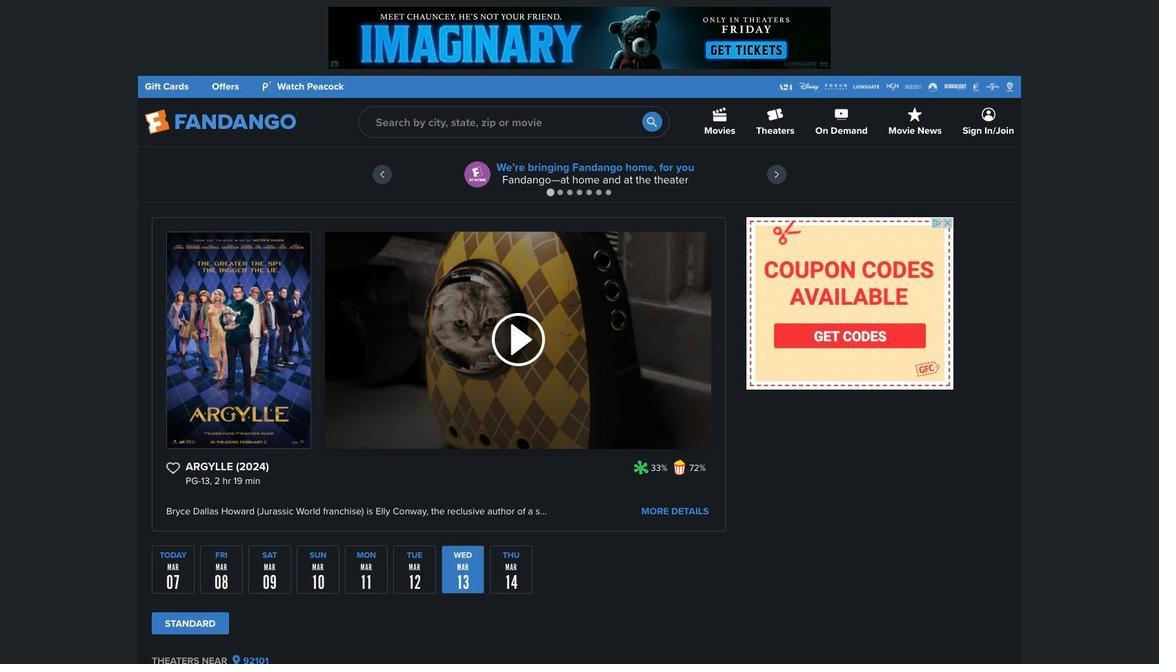 Task type: vqa. For each thing, say whether or not it's contained in the screenshot.
option group
yes



Task type: describe. For each thing, give the bounding box(es) containing it.
0 vertical spatial advertisement element
[[328, 7, 831, 69]]

offer icon image
[[465, 161, 491, 188]]



Task type: locate. For each thing, give the bounding box(es) containing it.
movie summary element
[[152, 217, 726, 532]]

option group
[[152, 613, 726, 642]]

video player application
[[325, 232, 711, 449]]

region
[[138, 147, 1021, 202]]

flat image
[[633, 460, 649, 475]]

flat image
[[672, 460, 687, 475]]

advertisement element
[[328, 7, 831, 69], [747, 217, 953, 390]]

None search field
[[358, 106, 670, 138]]

select a slide to show tab list
[[138, 187, 1021, 197]]

location light image
[[233, 655, 240, 664]]

argylle (2024) movie poster image
[[167, 233, 310, 448]]

1 vertical spatial advertisement element
[[747, 217, 953, 390]]

Search by city, state, zip or movie text field
[[358, 106, 670, 138]]

7 of 8 group
[[442, 546, 484, 594]]



